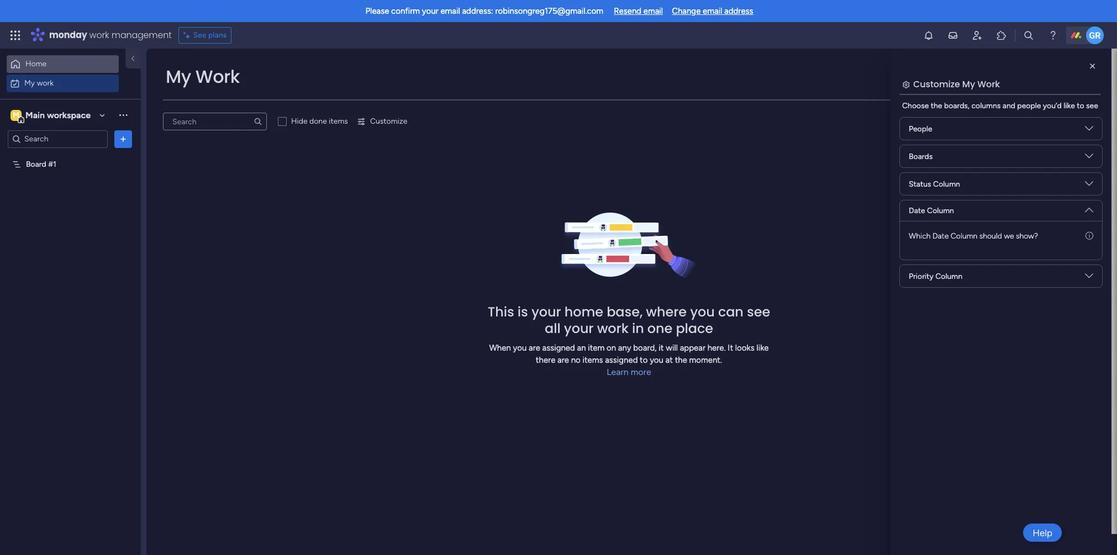 Task type: locate. For each thing, give the bounding box(es) containing it.
work right 'monday'
[[89, 29, 109, 41]]

to right you'd
[[1077, 101, 1085, 111]]

0 horizontal spatial see
[[747, 303, 770, 321]]

monday
[[49, 29, 87, 41]]

work up on
[[597, 319, 629, 337]]

monday work management
[[49, 29, 172, 41]]

dapulse dropdown down arrow image
[[1085, 124, 1094, 137], [1085, 180, 1094, 192]]

work down "home"
[[37, 78, 54, 88]]

email
[[441, 6, 460, 16], [644, 6, 663, 16], [703, 6, 723, 16]]

my inside "button"
[[24, 78, 35, 88]]

my down see plans button
[[166, 64, 191, 89]]

here.
[[708, 343, 726, 353]]

0 horizontal spatial the
[[675, 355, 687, 365]]

1 horizontal spatial my
[[166, 64, 191, 89]]

date right which on the top of the page
[[933, 232, 949, 241]]

column right status
[[933, 179, 960, 189]]

3 dapulse dropdown down arrow image from the top
[[1085, 272, 1094, 284]]

0 vertical spatial are
[[529, 343, 540, 353]]

learn more link
[[607, 367, 651, 378]]

1 horizontal spatial work
[[89, 29, 109, 41]]

0 vertical spatial you
[[690, 303, 715, 321]]

1 horizontal spatial items
[[583, 355, 603, 365]]

1 vertical spatial to
[[640, 355, 648, 365]]

0 horizontal spatial email
[[441, 6, 460, 16]]

there
[[536, 355, 556, 365]]

in
[[632, 319, 644, 337]]

my work
[[24, 78, 54, 88]]

options image
[[118, 133, 129, 145]]

column down "status column"
[[927, 206, 954, 216]]

to
[[1077, 101, 1085, 111], [640, 355, 648, 365]]

column right priority
[[936, 272, 963, 281]]

1 vertical spatial dapulse dropdown down arrow image
[[1085, 180, 1094, 192]]

your up an
[[564, 319, 594, 337]]

0 horizontal spatial like
[[757, 343, 769, 353]]

column left should
[[951, 232, 978, 241]]

my inside this is your home base, where you can see all your work in one place main content
[[963, 78, 975, 91]]

should
[[980, 232, 1002, 241]]

0 horizontal spatial your
[[422, 6, 439, 16]]

my down "home"
[[24, 78, 35, 88]]

1 dapulse dropdown down arrow image from the top
[[1085, 152, 1094, 164]]

boards
[[909, 152, 933, 161]]

change
[[672, 6, 701, 16]]

0 horizontal spatial items
[[329, 117, 348, 126]]

your
[[422, 6, 439, 16], [532, 303, 561, 321], [564, 319, 594, 337]]

1 dapulse dropdown down arrow image from the top
[[1085, 124, 1094, 137]]

the left boards,
[[931, 101, 943, 111]]

date
[[909, 206, 925, 216], [933, 232, 949, 241]]

assigned up learn
[[605, 355, 638, 365]]

search everything image
[[1023, 30, 1035, 41]]

1 horizontal spatial work
[[978, 78, 1000, 91]]

this is your home base, where you can see all your work in one place main content
[[146, 49, 1112, 555]]

0 horizontal spatial customize
[[370, 117, 407, 126]]

none search field inside this is your home base, where you can see all your work in one place main content
[[163, 113, 267, 130]]

0 vertical spatial like
[[1064, 101, 1075, 111]]

see right can
[[747, 303, 770, 321]]

0 vertical spatial see
[[1087, 101, 1099, 111]]

1 horizontal spatial are
[[558, 355, 569, 365]]

address
[[725, 6, 754, 16]]

board #1
[[26, 159, 56, 169]]

Filter dashboard by text search field
[[163, 113, 267, 130]]

greg robinson image
[[1086, 27, 1104, 44]]

resend email link
[[614, 6, 663, 16]]

dapulse dropdown down arrow image
[[1085, 152, 1094, 164], [1085, 202, 1094, 214], [1085, 272, 1094, 284]]

this is your home base, where you can see all your work in one place when you are assigned an item on any board, it will appear here. it looks like there are no items assigned to you at the moment. learn more
[[488, 303, 770, 377]]

items right done
[[329, 117, 348, 126]]

you left at at the right of the page
[[650, 355, 664, 365]]

select product image
[[10, 30, 21, 41]]

0 vertical spatial assigned
[[542, 343, 575, 353]]

status
[[909, 179, 932, 189]]

work for monday
[[89, 29, 109, 41]]

my
[[166, 64, 191, 89], [963, 78, 975, 91], [24, 78, 35, 88]]

0 horizontal spatial work
[[195, 64, 240, 89]]

1 vertical spatial dapulse dropdown down arrow image
[[1085, 202, 1094, 214]]

work
[[195, 64, 240, 89], [978, 78, 1000, 91]]

robinsongreg175@gmail.com
[[495, 6, 604, 16]]

0 vertical spatial the
[[931, 101, 943, 111]]

choose the boards, columns and people you'd like to see
[[902, 101, 1099, 111]]

customize for customize my work
[[914, 78, 960, 91]]

1 vertical spatial like
[[757, 343, 769, 353]]

main workspace
[[25, 110, 91, 120]]

1 vertical spatial items
[[583, 355, 603, 365]]

customize for customize
[[370, 117, 407, 126]]

0 horizontal spatial you
[[513, 343, 527, 353]]

welcome to my work feature image image
[[559, 212, 699, 280]]

my work button
[[7, 74, 119, 92]]

1 vertical spatial are
[[558, 355, 569, 365]]

base,
[[607, 303, 643, 321]]

it
[[728, 343, 733, 353]]

assigned
[[542, 343, 575, 353], [605, 355, 638, 365]]

2 dapulse dropdown down arrow image from the top
[[1085, 202, 1094, 214]]

your right the confirm
[[422, 6, 439, 16]]

items
[[329, 117, 348, 126], [583, 355, 603, 365]]

2 vertical spatial work
[[597, 319, 629, 337]]

workspace image
[[11, 109, 22, 121]]

0 horizontal spatial assigned
[[542, 343, 575, 353]]

1 vertical spatial assigned
[[605, 355, 638, 365]]

3 email from the left
[[703, 6, 723, 16]]

see
[[1087, 101, 1099, 111], [747, 303, 770, 321]]

2 horizontal spatial email
[[703, 6, 723, 16]]

notifications image
[[923, 30, 935, 41]]

looks
[[735, 343, 755, 353]]

where
[[646, 303, 687, 321]]

0 vertical spatial to
[[1077, 101, 1085, 111]]

1 horizontal spatial to
[[1077, 101, 1085, 111]]

#1
[[48, 159, 56, 169]]

2 dapulse dropdown down arrow image from the top
[[1085, 180, 1094, 192]]

1 email from the left
[[441, 6, 460, 16]]

are left no
[[558, 355, 569, 365]]

m
[[13, 110, 19, 120]]

1 horizontal spatial customize
[[914, 78, 960, 91]]

1 horizontal spatial your
[[532, 303, 561, 321]]

0 vertical spatial dapulse dropdown down arrow image
[[1085, 152, 1094, 164]]

0 horizontal spatial my
[[24, 78, 35, 88]]

which
[[909, 232, 931, 241]]

the inside this is your home base, where you can see all your work in one place when you are assigned an item on any board, it will appear here. it looks like there are no items assigned to you at the moment. learn more
[[675, 355, 687, 365]]

0 vertical spatial work
[[89, 29, 109, 41]]

0 vertical spatial items
[[329, 117, 348, 126]]

on
[[607, 343, 616, 353]]

1 horizontal spatial assigned
[[605, 355, 638, 365]]

2 horizontal spatial my
[[963, 78, 975, 91]]

see right you'd
[[1087, 101, 1099, 111]]

my up boards,
[[963, 78, 975, 91]]

1 vertical spatial date
[[933, 232, 949, 241]]

are up there
[[529, 343, 540, 353]]

column
[[933, 179, 960, 189], [927, 206, 954, 216], [951, 232, 978, 241], [936, 272, 963, 281]]

home
[[565, 303, 603, 321]]

you
[[690, 303, 715, 321], [513, 343, 527, 353], [650, 355, 664, 365]]

1 vertical spatial see
[[747, 303, 770, 321]]

home
[[25, 59, 47, 69]]

0 vertical spatial date
[[909, 206, 925, 216]]

customize
[[914, 78, 960, 91], [370, 117, 407, 126]]

0 horizontal spatial are
[[529, 343, 540, 353]]

1 horizontal spatial like
[[1064, 101, 1075, 111]]

0 vertical spatial dapulse dropdown down arrow image
[[1085, 124, 1094, 137]]

1 vertical spatial work
[[37, 78, 54, 88]]

items down item
[[583, 355, 603, 365]]

boards,
[[944, 101, 970, 111]]

which date column should we show?
[[909, 232, 1038, 241]]

1 vertical spatial the
[[675, 355, 687, 365]]

help button
[[1024, 524, 1062, 542]]

None search field
[[163, 113, 267, 130]]

this
[[488, 303, 514, 321]]

email for change email address
[[703, 6, 723, 16]]

you left can
[[690, 303, 715, 321]]

work
[[89, 29, 109, 41], [37, 78, 54, 88], [597, 319, 629, 337]]

like right you'd
[[1064, 101, 1075, 111]]

workspace options image
[[118, 110, 129, 121]]

0 horizontal spatial work
[[37, 78, 54, 88]]

2 horizontal spatial work
[[597, 319, 629, 337]]

email left the 'address:'
[[441, 6, 460, 16]]

is
[[518, 303, 528, 321]]

choose
[[902, 101, 929, 111]]

0 vertical spatial customize
[[914, 78, 960, 91]]

0 horizontal spatial to
[[640, 355, 648, 365]]

to up more on the bottom right of the page
[[640, 355, 648, 365]]

plans
[[208, 30, 227, 40]]

1 vertical spatial customize
[[370, 117, 407, 126]]

date up which on the top of the page
[[909, 206, 925, 216]]

1 horizontal spatial email
[[644, 6, 663, 16]]

2 email from the left
[[644, 6, 663, 16]]

2 vertical spatial you
[[650, 355, 664, 365]]

like
[[1064, 101, 1075, 111], [757, 343, 769, 353]]

work down the plans
[[195, 64, 240, 89]]

assigned up there
[[542, 343, 575, 353]]

will
[[666, 343, 678, 353]]

email right resend
[[644, 6, 663, 16]]

when
[[489, 343, 511, 353]]

see
[[193, 30, 206, 40]]

the
[[931, 101, 943, 111], [675, 355, 687, 365]]

1 vertical spatial you
[[513, 343, 527, 353]]

work inside "button"
[[37, 78, 54, 88]]

my for my work
[[166, 64, 191, 89]]

customize inside button
[[370, 117, 407, 126]]

are
[[529, 343, 540, 353], [558, 355, 569, 365]]

email right change
[[703, 6, 723, 16]]

option
[[0, 154, 141, 156]]

2 vertical spatial dapulse dropdown down arrow image
[[1085, 272, 1094, 284]]

board #1 list box
[[0, 153, 141, 323]]

workspace selection element
[[11, 109, 92, 123]]

hide done items
[[291, 117, 348, 126]]

your right is
[[532, 303, 561, 321]]

the right at at the right of the page
[[675, 355, 687, 365]]

you right when
[[513, 343, 527, 353]]

invite members image
[[972, 30, 983, 41]]

like right looks
[[757, 343, 769, 353]]

1 horizontal spatial date
[[933, 232, 949, 241]]

email for resend email
[[644, 6, 663, 16]]

column for date column
[[927, 206, 954, 216]]

work up columns
[[978, 78, 1000, 91]]

item
[[588, 343, 605, 353]]



Task type: describe. For each thing, give the bounding box(es) containing it.
management
[[111, 29, 172, 41]]

you'd
[[1043, 101, 1062, 111]]

hide
[[291, 117, 308, 126]]

column for status column
[[933, 179, 960, 189]]

apps image
[[996, 30, 1007, 41]]

my for my work
[[24, 78, 35, 88]]

help
[[1033, 527, 1053, 539]]

work for my
[[37, 78, 54, 88]]

your for home
[[532, 303, 561, 321]]

dapulse dropdown down arrow image for people
[[1085, 124, 1094, 137]]

appear
[[680, 343, 706, 353]]

2 horizontal spatial you
[[690, 303, 715, 321]]

status column
[[909, 179, 960, 189]]

resend
[[614, 6, 642, 16]]

0 horizontal spatial date
[[909, 206, 925, 216]]

board
[[26, 159, 46, 169]]

board,
[[633, 343, 657, 353]]

help image
[[1048, 30, 1059, 41]]

can
[[718, 303, 744, 321]]

items inside this is your home base, where you can see all your work in one place when you are assigned an item on any board, it will appear here. it looks like there are no items assigned to you at the moment. learn more
[[583, 355, 603, 365]]

change email address
[[672, 6, 754, 16]]

moment.
[[689, 355, 722, 365]]

date column
[[909, 206, 954, 216]]

people
[[1018, 101, 1041, 111]]

v2 info image
[[1086, 230, 1094, 242]]

no
[[571, 355, 581, 365]]

priority
[[909, 272, 934, 281]]

it
[[659, 343, 664, 353]]

column for priority column
[[936, 272, 963, 281]]

an
[[577, 343, 586, 353]]

to inside this is your home base, where you can see all your work in one place when you are assigned an item on any board, it will appear here. it looks like there are no items assigned to you at the moment. learn more
[[640, 355, 648, 365]]

people
[[909, 124, 933, 133]]

Search in workspace field
[[23, 133, 92, 145]]

dapulse dropdown down arrow image for status column
[[1085, 180, 1094, 192]]

work inside this is your home base, where you can see all your work in one place when you are assigned an item on any board, it will appear here. it looks like there are no items assigned to you at the moment. learn more
[[597, 319, 629, 337]]

see inside this is your home base, where you can see all your work in one place when you are assigned an item on any board, it will appear here. it looks like there are no items assigned to you at the moment. learn more
[[747, 303, 770, 321]]

place
[[676, 319, 713, 337]]

priority column
[[909, 272, 963, 281]]

all
[[545, 319, 561, 337]]

one
[[648, 319, 673, 337]]

customize button
[[353, 113, 412, 130]]

we
[[1004, 232, 1014, 241]]

dapulse dropdown down arrow image for priority
[[1085, 272, 1094, 284]]

customize my work
[[914, 78, 1000, 91]]

1 horizontal spatial see
[[1087, 101, 1099, 111]]

1 horizontal spatial you
[[650, 355, 664, 365]]

change email address link
[[672, 6, 754, 16]]

home button
[[7, 55, 119, 73]]

your for email
[[422, 6, 439, 16]]

2 horizontal spatial your
[[564, 319, 594, 337]]

see plans button
[[178, 27, 232, 44]]

see plans
[[193, 30, 227, 40]]

inbox image
[[948, 30, 959, 41]]

like inside this is your home base, where you can see all your work in one place when you are assigned an item on any board, it will appear here. it looks like there are no items assigned to you at the moment. learn more
[[757, 343, 769, 353]]

learn
[[607, 367, 629, 377]]

confirm
[[391, 6, 420, 16]]

columns
[[972, 101, 1001, 111]]

main
[[25, 110, 45, 120]]

and
[[1003, 101, 1016, 111]]

search image
[[254, 117, 263, 126]]

resend email
[[614, 6, 663, 16]]

at
[[666, 355, 673, 365]]

my work
[[166, 64, 240, 89]]

show?
[[1016, 232, 1038, 241]]

please confirm your email address: robinsongreg175@gmail.com
[[366, 6, 604, 16]]

workspace
[[47, 110, 91, 120]]

1 horizontal spatial the
[[931, 101, 943, 111]]

please
[[366, 6, 389, 16]]

more
[[631, 367, 651, 377]]

any
[[618, 343, 631, 353]]

done
[[310, 117, 327, 126]]

work inside main content
[[978, 78, 1000, 91]]

dapulse dropdown down arrow image for date
[[1085, 202, 1094, 214]]

address:
[[462, 6, 493, 16]]



Task type: vqa. For each thing, say whether or not it's contained in the screenshot.
the items in This is your home base, where you can see all your work in one place When you are assigned an item on any board, it will appear here. It looks like there are no items assigned to you at the moment. Learn more
no



